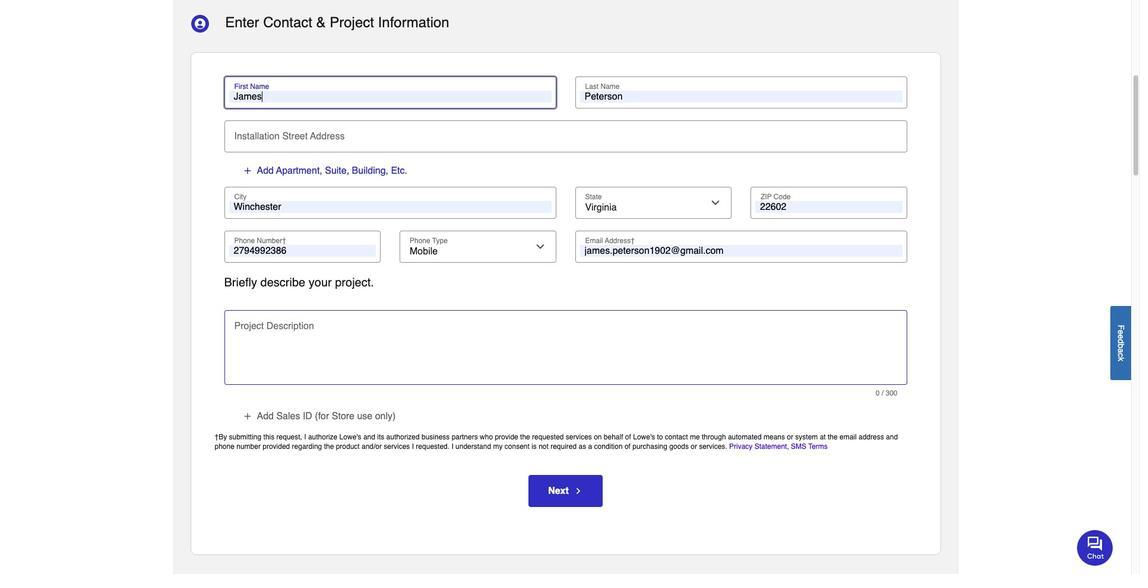 Task type: describe. For each thing, give the bounding box(es) containing it.
1 vertical spatial services
[[384, 443, 410, 452]]

by
[[219, 434, 227, 442]]

1 horizontal spatial the
[[520, 434, 530, 442]]

0 horizontal spatial the
[[324, 443, 334, 452]]

City text field
[[229, 201, 551, 213]]

submitting
[[229, 434, 261, 442]]

add apartment, suite, building, etc. button
[[242, 164, 408, 178]]

d
[[1116, 339, 1126, 344]]

a inside † by submitting this request, i authorize                         lowe's and its authorized business partners who                         provide the requested services on behalf of lowe's                         to contact me through automated means or system at the                         email address and phone number provided regarding the                         product and/or services i requested. i understand my                         consent is not required as a condition of purchasing                         goods or services.
[[588, 443, 592, 452]]

through
[[702, 434, 726, 442]]

description
[[266, 321, 314, 332]]

etc.
[[391, 166, 407, 176]]

,
[[787, 443, 789, 452]]

condition
[[594, 443, 623, 452]]

your
[[309, 276, 332, 290]]

its
[[377, 434, 384, 442]]

c
[[1116, 353, 1126, 357]]

requested.
[[416, 443, 450, 452]]

goods
[[669, 443, 689, 452]]

add sales id (for store use only) button
[[242, 411, 396, 424]]

street
[[282, 131, 308, 142]]

regarding
[[292, 443, 322, 452]]

zip
[[761, 193, 772, 201]]

Email Address† text field
[[580, 245, 902, 257]]

f e e d b a c k
[[1116, 325, 1126, 362]]

(for
[[315, 412, 329, 422]]

name for last name
[[601, 83, 620, 91]]

phone
[[234, 237, 255, 245]]

requested
[[532, 434, 564, 442]]

me
[[690, 434, 700, 442]]

2 lowe's from the left
[[633, 434, 655, 442]]

2 horizontal spatial the
[[828, 434, 838, 442]]

code
[[774, 193, 791, 201]]

2 horizontal spatial i
[[452, 443, 454, 452]]

300
[[886, 390, 898, 398]]

1 horizontal spatial services
[[566, 434, 592, 442]]

purchasing
[[633, 443, 667, 452]]

privacy statement link
[[729, 443, 787, 452]]

business
[[422, 434, 450, 442]]

0 horizontal spatial project
[[234, 321, 264, 332]]

0 vertical spatial project
[[330, 14, 374, 31]]

2 e from the top
[[1116, 335, 1126, 339]]

building,
[[352, 166, 388, 176]]

1 horizontal spatial or
[[787, 434, 793, 442]]

apartment,
[[276, 166, 322, 176]]

ZIP Code text field
[[755, 201, 902, 213]]

system
[[795, 434, 818, 442]]

chat invite button image
[[1077, 530, 1113, 566]]

privacy statement , sms terms
[[729, 443, 828, 452]]

briefly describe your project.
[[224, 276, 374, 290]]

last
[[585, 83, 599, 91]]

Project Description text field
[[229, 327, 902, 379]]

describe
[[260, 276, 305, 290]]

consent
[[505, 443, 530, 452]]

briefly
[[224, 276, 257, 290]]

chevron right image
[[574, 487, 583, 497]]

f
[[1116, 325, 1126, 330]]

0 / 300
[[876, 390, 898, 398]]

installation street address
[[234, 131, 345, 142]]

†
[[215, 434, 219, 442]]

a inside button
[[1116, 349, 1126, 353]]

First Name text field
[[229, 91, 551, 103]]

means
[[764, 434, 785, 442]]

only)
[[375, 412, 396, 422]]

Phone Number† text field
[[229, 245, 376, 257]]

as
[[579, 443, 586, 452]]

terms
[[808, 443, 828, 452]]

0 vertical spatial of
[[625, 434, 631, 442]]

add apartment, suite, building, etc.
[[257, 166, 407, 176]]

city
[[234, 193, 247, 201]]

provide
[[495, 434, 518, 442]]

behalf
[[604, 434, 623, 442]]

add sales id (for store use only)
[[257, 412, 396, 422]]

email address†
[[585, 237, 635, 245]]

last name
[[585, 83, 620, 91]]

contact
[[263, 14, 312, 31]]

authorize
[[308, 434, 337, 442]]

use
[[357, 412, 372, 422]]

installation
[[234, 131, 280, 142]]

0 horizontal spatial i
[[304, 434, 306, 442]]

&
[[316, 14, 326, 31]]

b
[[1116, 344, 1126, 349]]



Task type: locate. For each thing, give the bounding box(es) containing it.
1 horizontal spatial project
[[330, 14, 374, 31]]

authorized
[[386, 434, 420, 442]]

† by submitting this request, i authorize                         lowe's and its authorized business partners who                         provide the requested services on behalf of lowe's                         to contact me through automated means or system at the                         email address and phone number provided regarding the                         product and/or services i requested. i understand my                         consent is not required as a condition of purchasing                         goods or services.
[[215, 434, 898, 452]]

phone
[[215, 443, 234, 452]]

1 horizontal spatial name
[[601, 83, 620, 91]]

the right the at
[[828, 434, 838, 442]]

enter contact & project information
[[225, 14, 449, 31]]

of
[[625, 434, 631, 442], [625, 443, 631, 452]]

0
[[876, 390, 880, 398]]

next
[[548, 487, 569, 497]]

a
[[1116, 349, 1126, 353], [588, 443, 592, 452]]

i down authorized
[[412, 443, 414, 452]]

or up ,
[[787, 434, 793, 442]]

project left description
[[234, 321, 264, 332]]

or down me
[[691, 443, 697, 452]]

lowe's up purchasing
[[633, 434, 655, 442]]

add right plus icon
[[257, 166, 274, 176]]

not
[[539, 443, 549, 452]]

1 vertical spatial project
[[234, 321, 264, 332]]

name
[[250, 83, 269, 91], [601, 83, 620, 91]]

1 vertical spatial a
[[588, 443, 592, 452]]

1 and from the left
[[363, 434, 375, 442]]

this
[[263, 434, 274, 442]]

the down "authorize"
[[324, 443, 334, 452]]

0 horizontal spatial a
[[588, 443, 592, 452]]

0 vertical spatial or
[[787, 434, 793, 442]]

first name
[[234, 83, 269, 91]]

and right address on the right bottom of the page
[[886, 434, 898, 442]]

0 vertical spatial a
[[1116, 349, 1126, 353]]

1 lowe's from the left
[[339, 434, 361, 442]]

2 add from the top
[[257, 412, 274, 422]]

add for add apartment, suite, building, etc.
[[257, 166, 274, 176]]

1 horizontal spatial a
[[1116, 349, 1126, 353]]

1 e from the top
[[1116, 330, 1126, 335]]

1 horizontal spatial i
[[412, 443, 414, 452]]

information
[[378, 14, 449, 31]]

enter
[[225, 14, 259, 31]]

number†
[[257, 237, 286, 245]]

name for first name
[[250, 83, 269, 91]]

Last Name text field
[[580, 91, 902, 103]]

plus image
[[243, 412, 252, 422]]

who
[[480, 434, 493, 442]]

on
[[594, 434, 602, 442]]

address†
[[605, 237, 635, 245]]

the
[[520, 434, 530, 442], [828, 434, 838, 442], [324, 443, 334, 452]]

product
[[336, 443, 360, 452]]

2 and from the left
[[886, 434, 898, 442]]

sales
[[276, 412, 300, 422]]

email
[[585, 237, 603, 245]]

or
[[787, 434, 793, 442], [691, 443, 697, 452]]

automated
[[728, 434, 762, 442]]

next button
[[529, 476, 603, 508]]

of right behalf
[[625, 434, 631, 442]]

suite,
[[325, 166, 349, 176]]

1 horizontal spatial and
[[886, 434, 898, 442]]

0 vertical spatial add
[[257, 166, 274, 176]]

k
[[1116, 357, 1126, 362]]

i down partners
[[452, 443, 454, 452]]

first
[[234, 83, 248, 91]]

at
[[820, 434, 826, 442]]

privacy
[[729, 443, 753, 452]]

sms terms link
[[791, 443, 828, 452]]

understand
[[456, 443, 491, 452]]

services down authorized
[[384, 443, 410, 452]]

e up d
[[1116, 330, 1126, 335]]

lowe's
[[339, 434, 361, 442], [633, 434, 655, 442]]

store
[[332, 412, 355, 422]]

request,
[[276, 434, 302, 442]]

of right "condition"
[[625, 443, 631, 452]]

project.
[[335, 276, 374, 290]]

1 add from the top
[[257, 166, 274, 176]]

address
[[859, 434, 884, 442]]

e up b
[[1116, 335, 1126, 339]]

required
[[551, 443, 577, 452]]

i
[[304, 434, 306, 442], [412, 443, 414, 452], [452, 443, 454, 452]]

phone number†
[[234, 237, 286, 245]]

1 vertical spatial or
[[691, 443, 697, 452]]

name right last
[[601, 83, 620, 91]]

0 horizontal spatial name
[[250, 83, 269, 91]]

and up the and/or
[[363, 434, 375, 442]]

1 vertical spatial add
[[257, 412, 274, 422]]

a right as
[[588, 443, 592, 452]]

contact
[[665, 434, 688, 442]]

add for add sales id (for store use only)
[[257, 412, 274, 422]]

1 vertical spatial of
[[625, 443, 631, 452]]

0 horizontal spatial services
[[384, 443, 410, 452]]

2 name from the left
[[601, 83, 620, 91]]

add right plus image
[[257, 412, 274, 422]]

and/or
[[362, 443, 382, 452]]

project
[[330, 14, 374, 31], [234, 321, 264, 332]]

contact and project information image
[[190, 14, 209, 33]]

1 name from the left
[[250, 83, 269, 91]]

1 horizontal spatial lowe's
[[633, 434, 655, 442]]

my
[[493, 443, 503, 452]]

statement
[[755, 443, 787, 452]]

0 horizontal spatial and
[[363, 434, 375, 442]]

services.
[[699, 443, 727, 452]]

zip code
[[761, 193, 791, 201]]

number
[[236, 443, 261, 452]]

0 horizontal spatial lowe's
[[339, 434, 361, 442]]

plus image
[[243, 166, 252, 176]]

lowe's up product
[[339, 434, 361, 442]]

provided
[[263, 443, 290, 452]]

to
[[657, 434, 663, 442]]

id
[[303, 412, 312, 422]]

the up the consent
[[520, 434, 530, 442]]

0 vertical spatial services
[[566, 434, 592, 442]]

services up as
[[566, 434, 592, 442]]

a up k
[[1116, 349, 1126, 353]]

project right &
[[330, 14, 374, 31]]

f e e d b a c k button
[[1110, 306, 1131, 380]]

/
[[882, 390, 884, 398]]

is
[[532, 443, 537, 452]]

0 horizontal spatial or
[[691, 443, 697, 452]]

email
[[840, 434, 857, 442]]

sms
[[791, 443, 806, 452]]

project description
[[234, 321, 314, 332]]

i up regarding
[[304, 434, 306, 442]]

partners
[[452, 434, 478, 442]]

address
[[310, 131, 345, 142]]

Installation Street Address text field
[[229, 121, 902, 147]]

name right first
[[250, 83, 269, 91]]



Task type: vqa. For each thing, say whether or not it's contained in the screenshot.
services to the left
yes



